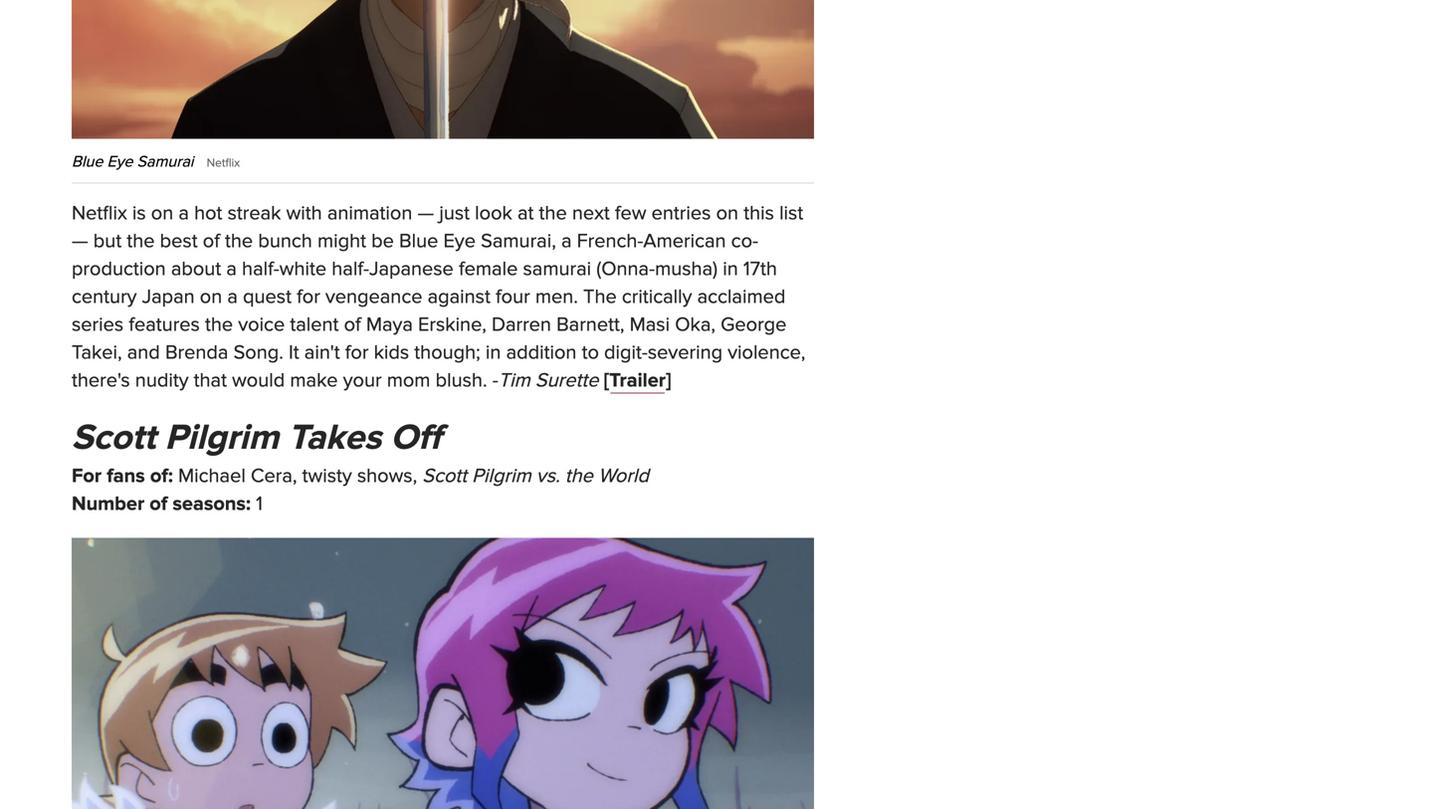 Task type: describe. For each thing, give the bounding box(es) containing it.
entries
[[652, 201, 711, 225]]

is
[[132, 201, 146, 225]]

trailer
[[610, 369, 666, 393]]

1
[[256, 492, 263, 516]]

series
[[72, 313, 124, 337]]

violence,
[[728, 341, 806, 365]]

musha)
[[655, 257, 718, 281]]

twisty
[[302, 464, 352, 488]]

animation
[[327, 201, 413, 225]]

about
[[171, 257, 221, 281]]

features
[[129, 313, 200, 337]]

blue eye samurai
[[72, 152, 194, 171]]

vs.
[[537, 464, 560, 488]]

of inside scott pilgrim takes off for fans of: michael cera, twisty shows, scott pilgrim vs. the world number of seasons: 1
[[150, 492, 168, 516]]

1 vertical spatial pilgrim
[[472, 464, 531, 488]]

talent
[[290, 313, 339, 337]]

number
[[72, 492, 145, 516]]

critically
[[622, 285, 692, 309]]

co-
[[732, 229, 759, 253]]

kids
[[374, 341, 409, 365]]

your
[[343, 369, 382, 393]]

world
[[598, 464, 649, 488]]

1 horizontal spatial for
[[345, 341, 369, 365]]

female
[[459, 257, 518, 281]]

few
[[615, 201, 647, 225]]

fans
[[107, 464, 145, 488]]

0 horizontal spatial in
[[486, 341, 501, 365]]

that
[[194, 369, 227, 393]]

digit-
[[604, 341, 648, 365]]

0 horizontal spatial eye
[[107, 152, 133, 171]]

and
[[127, 341, 160, 365]]

against
[[428, 285, 491, 309]]

but
[[93, 229, 122, 253]]

scott pilgrim takes off image
[[72, 538, 814, 809]]

]
[[666, 369, 672, 393]]

2 horizontal spatial on
[[716, 201, 739, 225]]

american
[[644, 229, 726, 253]]

the down streak
[[225, 229, 253, 253]]

would
[[232, 369, 285, 393]]

song.
[[234, 341, 284, 365]]

0 horizontal spatial pilgrim
[[165, 416, 279, 460]]

hot
[[194, 201, 222, 225]]

eye inside netflix is on a hot streak with animation — just look at the next few entries on this list — but the best of the bunch might be blue eye samurai, a french-american co- production about a half-white half-japanese female samurai (onna-musha) in 17th century japan on a quest for vengeance against four men. the critically acclaimed series features the voice talent of maya erskine, darren barnett, masi oka, george takei, and brenda song. it ain't for kids though; in addition to digit-severing violence, there's nudity that would make your mom blush. -
[[444, 229, 476, 253]]

erskine,
[[418, 313, 487, 337]]

0 vertical spatial in
[[723, 257, 739, 281]]

nudity
[[135, 369, 189, 393]]

white
[[280, 257, 327, 281]]

there's
[[72, 369, 130, 393]]

this
[[744, 201, 775, 225]]

at
[[518, 201, 534, 225]]

michael
[[178, 464, 246, 488]]

blush.
[[436, 369, 487, 393]]

samurai
[[137, 152, 194, 171]]

brenda
[[165, 341, 228, 365]]

the
[[584, 285, 617, 309]]

0 vertical spatial blue
[[72, 152, 103, 171]]

-
[[493, 369, 499, 393]]

blue eye samurai image
[[72, 0, 814, 139]]

blue inside netflix is on a hot streak with animation — just look at the next few entries on this list — but the best of the bunch might be blue eye samurai, a french-american co- production about a half-white half-japanese female samurai (onna-musha) in 17th century japan on a quest for vengeance against four men. the critically acclaimed series features the voice talent of maya erskine, darren barnett, masi oka, george takei, and brenda song. it ain't for kids though; in addition to digit-severing violence, there's nudity that would make your mom blush. -
[[399, 229, 439, 253]]

vengeance
[[326, 285, 423, 309]]

the down is
[[127, 229, 155, 253]]

production
[[72, 257, 166, 281]]

off
[[391, 416, 441, 460]]

tim surette [ trailer ]
[[499, 369, 672, 393]]

17th
[[744, 257, 778, 281]]

0 vertical spatial scott
[[72, 416, 156, 460]]

trailer link
[[610, 369, 666, 393]]

surette
[[536, 369, 599, 393]]

masi
[[630, 313, 670, 337]]



Task type: locate. For each thing, give the bounding box(es) containing it.
streak
[[228, 201, 281, 225]]

four
[[496, 285, 530, 309]]

severing
[[648, 341, 723, 365]]

1 horizontal spatial half-
[[332, 257, 369, 281]]

samurai
[[523, 257, 592, 281]]

1 horizontal spatial in
[[723, 257, 739, 281]]

0 vertical spatial of
[[203, 229, 220, 253]]

japan
[[142, 285, 195, 309]]

half-
[[242, 257, 280, 281], [332, 257, 369, 281]]

scott pilgrim takes off link
[[72, 416, 441, 460]]

—
[[418, 201, 434, 225], [72, 229, 88, 253]]

— left but
[[72, 229, 88, 253]]

for
[[297, 285, 320, 309], [345, 341, 369, 365]]

eye
[[107, 152, 133, 171], [444, 229, 476, 253]]

1 half- from the left
[[242, 257, 280, 281]]

next
[[572, 201, 610, 225]]

the up brenda
[[205, 313, 233, 337]]

a left the quest
[[227, 285, 238, 309]]

2 half- from the left
[[332, 257, 369, 281]]

the
[[539, 201, 567, 225], [127, 229, 155, 253], [225, 229, 253, 253], [205, 313, 233, 337], [565, 464, 593, 488]]

netflix is on a hot streak with animation — just look at the next few entries on this list — but the best of the bunch might be blue eye samurai, a french-american co- production about a half-white half-japanese female samurai (onna-musha) in 17th century japan on a quest for vengeance against four men. the critically acclaimed series features the voice talent of maya erskine, darren barnett, masi oka, george takei, and brenda song. it ain't for kids though; in addition to digit-severing violence, there's nudity that would make your mom blush. -
[[72, 201, 806, 393]]

scott down the off
[[423, 464, 467, 488]]

half- down might
[[332, 257, 369, 281]]

1 horizontal spatial —
[[418, 201, 434, 225]]

0 horizontal spatial netflix
[[72, 201, 127, 225]]

a up samurai
[[562, 229, 572, 253]]

oka,
[[675, 313, 716, 337]]

scott up fans
[[72, 416, 156, 460]]

it
[[289, 341, 299, 365]]

1 horizontal spatial blue
[[399, 229, 439, 253]]

of down hot
[[203, 229, 220, 253]]

make
[[290, 369, 338, 393]]

for down the white
[[297, 285, 320, 309]]

scott pilgrim takes off for fans of: michael cera, twisty shows, scott pilgrim vs. the world number of seasons: 1
[[72, 416, 654, 516]]

the right at
[[539, 201, 567, 225]]

samurai,
[[481, 229, 556, 253]]

— left just
[[418, 201, 434, 225]]

1 vertical spatial for
[[345, 341, 369, 365]]

on right is
[[151, 201, 173, 225]]

be
[[372, 229, 394, 253]]

1 vertical spatial in
[[486, 341, 501, 365]]

1 horizontal spatial of
[[203, 229, 220, 253]]

0 vertical spatial eye
[[107, 152, 133, 171]]

cera,
[[251, 464, 297, 488]]

best
[[160, 229, 198, 253]]

men.
[[536, 285, 578, 309]]

takes
[[288, 416, 381, 460]]

maya
[[366, 313, 413, 337]]

eye left samurai
[[107, 152, 133, 171]]

george
[[721, 313, 787, 337]]

blue
[[72, 152, 103, 171], [399, 229, 439, 253]]

blue up the japanese
[[399, 229, 439, 253]]

a
[[179, 201, 189, 225], [562, 229, 572, 253], [226, 257, 237, 281], [227, 285, 238, 309]]

0 vertical spatial netflix
[[207, 156, 240, 170]]

in up -
[[486, 341, 501, 365]]

quest
[[243, 285, 292, 309]]

of:
[[150, 464, 173, 488]]

[
[[604, 369, 610, 393]]

for
[[72, 464, 102, 488]]

0 horizontal spatial blue
[[72, 152, 103, 171]]

ain't
[[304, 341, 340, 365]]

pilgrim left "vs."
[[472, 464, 531, 488]]

with
[[286, 201, 322, 225]]

eye down just
[[444, 229, 476, 253]]

bunch
[[258, 229, 312, 253]]

though;
[[414, 341, 481, 365]]

a left hot
[[179, 201, 189, 225]]

1 vertical spatial eye
[[444, 229, 476, 253]]

a right about
[[226, 257, 237, 281]]

darren
[[492, 313, 552, 337]]

0 horizontal spatial of
[[150, 492, 168, 516]]

the right "vs."
[[565, 464, 593, 488]]

2 horizontal spatial of
[[344, 313, 361, 337]]

1 horizontal spatial eye
[[444, 229, 476, 253]]

1 horizontal spatial netflix
[[207, 156, 240, 170]]

netflix up hot
[[207, 156, 240, 170]]

takei,
[[72, 341, 122, 365]]

0 vertical spatial pilgrim
[[165, 416, 279, 460]]

seasons:
[[173, 492, 251, 516]]

barnett,
[[557, 313, 625, 337]]

netflix up but
[[72, 201, 127, 225]]

2 vertical spatial of
[[150, 492, 168, 516]]

to
[[582, 341, 599, 365]]

0 horizontal spatial scott
[[72, 416, 156, 460]]

0 vertical spatial —
[[418, 201, 434, 225]]

half- up the quest
[[242, 257, 280, 281]]

0 horizontal spatial —
[[72, 229, 88, 253]]

in left 17th
[[723, 257, 739, 281]]

of down vengeance
[[344, 313, 361, 337]]

french-
[[577, 229, 644, 253]]

japanese
[[369, 257, 454, 281]]

on
[[151, 201, 173, 225], [716, 201, 739, 225], [200, 285, 222, 309]]

of
[[203, 229, 220, 253], [344, 313, 361, 337], [150, 492, 168, 516]]

pilgrim up michael
[[165, 416, 279, 460]]

netflix for netflix is on a hot streak with animation — just look at the next few entries on this list — but the best of the bunch might be blue eye samurai, a french-american co- production about a half-white half-japanese female samurai (onna-musha) in 17th century japan on a quest for vengeance against four men. the critically acclaimed series features the voice talent of maya erskine, darren barnett, masi oka, george takei, and brenda song. it ain't for kids though; in addition to digit-severing violence, there's nudity that would make your mom blush. -
[[72, 201, 127, 225]]

1 horizontal spatial on
[[200, 285, 222, 309]]

0 horizontal spatial on
[[151, 201, 173, 225]]

pilgrim
[[165, 416, 279, 460], [472, 464, 531, 488]]

1 vertical spatial blue
[[399, 229, 439, 253]]

in
[[723, 257, 739, 281], [486, 341, 501, 365]]

0 horizontal spatial for
[[297, 285, 320, 309]]

century
[[72, 285, 137, 309]]

(onna-
[[597, 257, 655, 281]]

for up your
[[345, 341, 369, 365]]

1 vertical spatial of
[[344, 313, 361, 337]]

1 vertical spatial —
[[72, 229, 88, 253]]

list
[[780, 201, 804, 225]]

1 horizontal spatial scott
[[423, 464, 467, 488]]

shows,
[[357, 464, 417, 488]]

1 vertical spatial scott
[[423, 464, 467, 488]]

0 horizontal spatial half-
[[242, 257, 280, 281]]

on left "this"
[[716, 201, 739, 225]]

netflix
[[207, 156, 240, 170], [72, 201, 127, 225]]

might
[[318, 229, 366, 253]]

netflix inside netflix is on a hot streak with animation — just look at the next few entries on this list — but the best of the bunch might be blue eye samurai, a french-american co- production about a half-white half-japanese female samurai (onna-musha) in 17th century japan on a quest for vengeance against four men. the critically acclaimed series features the voice talent of maya erskine, darren barnett, masi oka, george takei, and brenda song. it ain't for kids though; in addition to digit-severing violence, there's nudity that would make your mom blush. -
[[72, 201, 127, 225]]

netflix for netflix
[[207, 156, 240, 170]]

voice
[[238, 313, 285, 337]]

1 horizontal spatial pilgrim
[[472, 464, 531, 488]]

1 vertical spatial netflix
[[72, 201, 127, 225]]

look
[[475, 201, 513, 225]]

acclaimed
[[698, 285, 786, 309]]

0 vertical spatial for
[[297, 285, 320, 309]]

on down about
[[200, 285, 222, 309]]

of down of:
[[150, 492, 168, 516]]

blue left samurai
[[72, 152, 103, 171]]

mom
[[387, 369, 431, 393]]

addition
[[506, 341, 577, 365]]

tim
[[499, 369, 530, 393]]

just
[[439, 201, 470, 225]]

the inside scott pilgrim takes off for fans of: michael cera, twisty shows, scott pilgrim vs. the world number of seasons: 1
[[565, 464, 593, 488]]



Task type: vqa. For each thing, say whether or not it's contained in the screenshot.
Blue Eye Samurai image at the top of page
yes



